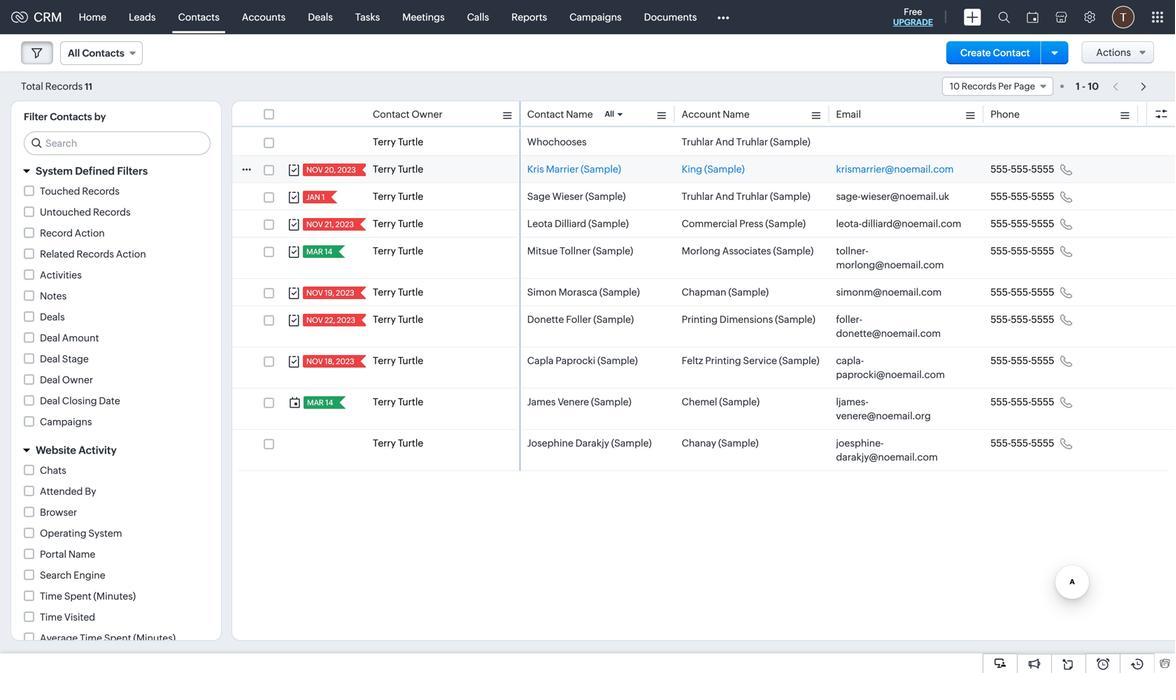 Task type: locate. For each thing, give the bounding box(es) containing it.
1 truhlar and truhlar (sample) from the top
[[682, 136, 811, 148]]

nov left 22,
[[306, 316, 323, 325]]

2 5555 from the top
[[1032, 191, 1055, 202]]

5 555-555-5555 from the top
[[991, 287, 1055, 298]]

terry for josephine
[[373, 438, 396, 449]]

10 right the -
[[1088, 81, 1099, 92]]

contacts right leads link
[[178, 12, 220, 23]]

0 horizontal spatial 10
[[950, 81, 960, 92]]

system
[[36, 165, 73, 177], [88, 528, 122, 540]]

truhlar and truhlar (sample) link down account name
[[682, 135, 811, 149]]

chemel (sample) link
[[682, 395, 760, 409]]

mar 14 for mitsue tollner (sample)
[[306, 248, 333, 256]]

0 horizontal spatial deals
[[40, 312, 65, 323]]

0 vertical spatial owner
[[412, 109, 443, 120]]

truhlar up press
[[737, 191, 768, 202]]

accounts link
[[231, 0, 297, 34]]

2023 for donette foller (sample)
[[337, 316, 356, 325]]

terry for leota
[[373, 218, 396, 230]]

7 terry from the top
[[373, 314, 396, 325]]

5 nov from the top
[[306, 358, 323, 366]]

notes
[[40, 291, 67, 302]]

8 turtle from the top
[[398, 355, 424, 367]]

and
[[716, 136, 735, 148], [716, 191, 735, 202]]

time visited
[[40, 612, 95, 623]]

2 truhlar and truhlar (sample) from the top
[[682, 191, 811, 202]]

truhlar up king
[[682, 136, 714, 148]]

(sample) inside donette foller (sample) link
[[594, 314, 634, 325]]

4 terry from the top
[[373, 218, 396, 230]]

2 horizontal spatial contact
[[993, 47, 1031, 58]]

0 vertical spatial 1
[[1076, 81, 1080, 92]]

name for contact name
[[566, 109, 593, 120]]

Other Modules field
[[708, 6, 739, 28]]

1 horizontal spatial action
[[116, 249, 146, 260]]

all contacts
[[68, 48, 124, 59]]

action down "untouched records" on the top
[[116, 249, 146, 260]]

all right contact name
[[605, 110, 614, 119]]

10 turtle from the top
[[398, 438, 424, 449]]

(sample) inside kris marrier (sample) link
[[581, 164, 621, 175]]

6 turtle from the top
[[398, 287, 424, 298]]

10 left per
[[950, 81, 960, 92]]

system defined filters
[[36, 165, 148, 177]]

0 vertical spatial 14
[[325, 248, 333, 256]]

nov inside nov 20, 2023 link
[[306, 166, 323, 175]]

9 5555 from the top
[[1032, 438, 1055, 449]]

truhlar and truhlar (sample) for whochooses
[[682, 136, 811, 148]]

0 horizontal spatial 1
[[322, 193, 325, 202]]

2023 right 21,
[[336, 220, 354, 229]]

0 vertical spatial mar 14 link
[[303, 246, 334, 258]]

1 vertical spatial deals
[[40, 312, 65, 323]]

record action
[[40, 228, 105, 239]]

deals down notes
[[40, 312, 65, 323]]

8 5555 from the top
[[1032, 397, 1055, 408]]

3 555-555-5555 from the top
[[991, 218, 1055, 230]]

deal stage
[[40, 354, 89, 365]]

1 horizontal spatial campaigns
[[570, 12, 622, 23]]

1 horizontal spatial name
[[566, 109, 593, 120]]

mar 14 down 21,
[[306, 248, 333, 256]]

king (sample)
[[682, 164, 745, 175]]

555-
[[991, 164, 1011, 175], [1011, 164, 1032, 175], [991, 191, 1011, 202], [1011, 191, 1032, 202], [991, 218, 1011, 230], [1011, 218, 1032, 230], [991, 246, 1011, 257], [1011, 246, 1032, 257], [991, 287, 1011, 298], [1011, 287, 1032, 298], [991, 314, 1011, 325], [1011, 314, 1032, 325], [991, 355, 1011, 367], [1011, 355, 1032, 367], [991, 397, 1011, 408], [1011, 397, 1032, 408], [991, 438, 1011, 449], [1011, 438, 1032, 449]]

deals left tasks
[[308, 12, 333, 23]]

truhlar and truhlar (sample) link up commercial press (sample) link at the right
[[682, 190, 811, 204]]

All Contacts field
[[60, 41, 143, 65]]

1 right "jan"
[[322, 193, 325, 202]]

nov for leota dilliard (sample)
[[306, 220, 323, 229]]

terry for mitsue
[[373, 246, 396, 257]]

10 terry turtle from the top
[[373, 438, 424, 449]]

6 555-555-5555 from the top
[[991, 314, 1055, 325]]

all inside field
[[68, 48, 80, 59]]

records inside field
[[962, 81, 997, 92]]

contacts inside contacts link
[[178, 12, 220, 23]]

2 turtle from the top
[[398, 164, 424, 175]]

turtle for james
[[398, 397, 424, 408]]

11
[[85, 82, 92, 92]]

records down defined
[[82, 186, 120, 197]]

nov 20, 2023
[[306, 166, 356, 175]]

10 terry from the top
[[373, 438, 396, 449]]

chanay (sample) link
[[682, 437, 759, 451]]

nov inside nov 19, 2023 link
[[306, 289, 323, 298]]

2 vertical spatial contacts
[[50, 111, 92, 122]]

mar 14 link down 21,
[[303, 246, 334, 258]]

filters
[[117, 165, 148, 177]]

(sample) inside chapman (sample) link
[[729, 287, 769, 298]]

filter
[[24, 111, 48, 122]]

terry turtle for mitsue
[[373, 246, 424, 257]]

1 turtle from the top
[[398, 136, 424, 148]]

and down 'king (sample)' link
[[716, 191, 735, 202]]

7 terry turtle from the top
[[373, 314, 424, 325]]

records down touched records
[[93, 207, 131, 218]]

name for portal name
[[68, 549, 95, 560]]

deal for deal stage
[[40, 354, 60, 365]]

action up related records action
[[75, 228, 105, 239]]

2023 for capla paprocki (sample)
[[336, 358, 355, 366]]

time down search
[[40, 591, 62, 602]]

9 turtle from the top
[[398, 397, 424, 408]]

3 5555 from the top
[[1032, 218, 1055, 230]]

deal up deal stage
[[40, 333, 60, 344]]

1 horizontal spatial spent
[[104, 633, 131, 644]]

leads
[[129, 12, 156, 23]]

free
[[904, 7, 923, 17]]

records down record action
[[77, 249, 114, 260]]

name for account name
[[723, 109, 750, 120]]

truhlar
[[682, 136, 714, 148], [737, 136, 768, 148], [682, 191, 714, 202], [737, 191, 768, 202]]

records for total
[[45, 81, 83, 92]]

1 vertical spatial and
[[716, 191, 735, 202]]

1 horizontal spatial contact
[[527, 109, 564, 120]]

spent
[[64, 591, 91, 602], [104, 633, 131, 644]]

nov inside nov 21, 2023 link
[[306, 220, 323, 229]]

chats
[[40, 465, 66, 477]]

9 terry from the top
[[373, 397, 396, 408]]

and down account name
[[716, 136, 735, 148]]

5555 for foller- donette@noemail.com
[[1032, 314, 1055, 325]]

14 down 21,
[[325, 248, 333, 256]]

darakjy
[[576, 438, 610, 449]]

donette foller (sample) link
[[527, 313, 634, 327]]

nov left 20,
[[306, 166, 323, 175]]

5 turtle from the top
[[398, 246, 424, 257]]

deals inside deals link
[[308, 12, 333, 23]]

terry for james
[[373, 397, 396, 408]]

nov 19, 2023 link
[[303, 287, 356, 299]]

deal down deal stage
[[40, 375, 60, 386]]

records left 11
[[45, 81, 83, 92]]

and for whochooses
[[716, 136, 735, 148]]

14 down the 18, on the left bottom
[[325, 399, 333, 408]]

1 vertical spatial owner
[[62, 375, 93, 386]]

sage wieser (sample)
[[527, 191, 626, 202]]

2 nov from the top
[[306, 220, 323, 229]]

1 horizontal spatial 10
[[1088, 81, 1099, 92]]

time down visited
[[80, 633, 102, 644]]

2 truhlar and truhlar (sample) link from the top
[[682, 190, 811, 204]]

0 vertical spatial truhlar and truhlar (sample)
[[682, 136, 811, 148]]

nov left the 18, on the left bottom
[[306, 358, 323, 366]]

0 horizontal spatial name
[[68, 549, 95, 560]]

spent up visited
[[64, 591, 91, 602]]

logo image
[[11, 12, 28, 23]]

2023 right '19,'
[[336, 289, 355, 298]]

row group
[[232, 129, 1176, 472]]

donette@noemail.com
[[836, 328, 941, 339]]

1 horizontal spatial owner
[[412, 109, 443, 120]]

0 vertical spatial mar 14
[[306, 248, 333, 256]]

1 vertical spatial mar 14
[[307, 399, 333, 408]]

turtle for simon
[[398, 287, 424, 298]]

name right account
[[723, 109, 750, 120]]

0 horizontal spatial campaigns
[[40, 417, 92, 428]]

kris marrier (sample) link
[[527, 162, 621, 176]]

printing right feltz
[[705, 355, 741, 367]]

1 horizontal spatial all
[[605, 110, 614, 119]]

0 vertical spatial printing
[[682, 314, 718, 325]]

4 nov from the top
[[306, 316, 323, 325]]

name down operating system
[[68, 549, 95, 560]]

account name
[[682, 109, 750, 120]]

untouched
[[40, 207, 91, 218]]

2023 for kris marrier (sample)
[[338, 166, 356, 175]]

21,
[[325, 220, 334, 229]]

amount
[[62, 333, 99, 344]]

james venere (sample) link
[[527, 395, 632, 409]]

turtle for mitsue
[[398, 246, 424, 257]]

1 vertical spatial printing
[[705, 355, 741, 367]]

campaigns down closing
[[40, 417, 92, 428]]

1 truhlar and truhlar (sample) link from the top
[[682, 135, 811, 149]]

action
[[75, 228, 105, 239], [116, 249, 146, 260]]

5555 for simonm@noemail.com
[[1032, 287, 1055, 298]]

0 horizontal spatial spent
[[64, 591, 91, 602]]

marrier
[[546, 164, 579, 175]]

create menu element
[[956, 0, 990, 34]]

0 vertical spatial system
[[36, 165, 73, 177]]

0 vertical spatial deals
[[308, 12, 333, 23]]

1 vertical spatial contacts
[[82, 48, 124, 59]]

turtle for sage
[[398, 191, 424, 202]]

3 terry turtle from the top
[[373, 191, 424, 202]]

terry turtle for simon
[[373, 287, 424, 298]]

foller- donette@noemail.com
[[836, 314, 941, 339]]

donette
[[527, 314, 564, 325]]

system right operating
[[88, 528, 122, 540]]

nov left '19,'
[[306, 289, 323, 298]]

555-555-5555 for ljames- venere@noemail.org
[[991, 397, 1055, 408]]

accounts
[[242, 12, 286, 23]]

1 vertical spatial truhlar and truhlar (sample)
[[682, 191, 811, 202]]

19,
[[325, 289, 334, 298]]

attended by
[[40, 486, 96, 498]]

0 vertical spatial mar
[[306, 248, 323, 256]]

deal for deal owner
[[40, 375, 60, 386]]

nov 21, 2023
[[306, 220, 354, 229]]

records for touched
[[82, 186, 120, 197]]

555-555-5555
[[991, 164, 1055, 175], [991, 191, 1055, 202], [991, 218, 1055, 230], [991, 246, 1055, 257], [991, 287, 1055, 298], [991, 314, 1055, 325], [991, 355, 1055, 367], [991, 397, 1055, 408], [991, 438, 1055, 449]]

0 vertical spatial truhlar and truhlar (sample) link
[[682, 135, 811, 149]]

1 5555 from the top
[[1032, 164, 1055, 175]]

records for related
[[77, 249, 114, 260]]

contact inside create contact button
[[993, 47, 1031, 58]]

2 vertical spatial time
[[80, 633, 102, 644]]

0 vertical spatial time
[[40, 591, 62, 602]]

all up total records 11
[[68, 48, 80, 59]]

14
[[325, 248, 333, 256], [325, 399, 333, 408]]

terry for simon
[[373, 287, 396, 298]]

mar 14 down the 18, on the left bottom
[[307, 399, 333, 408]]

closing
[[62, 396, 97, 407]]

defined
[[75, 165, 115, 177]]

system up "touched"
[[36, 165, 73, 177]]

paprocki
[[556, 355, 596, 367]]

9 terry turtle from the top
[[373, 397, 424, 408]]

turtle for capla
[[398, 355, 424, 367]]

campaigns right reports
[[570, 12, 622, 23]]

truhlar and truhlar (sample) link for sage wieser (sample)
[[682, 190, 811, 204]]

operating
[[40, 528, 86, 540]]

4 terry turtle from the top
[[373, 218, 424, 230]]

related records action
[[40, 249, 146, 260]]

9 555-555-5555 from the top
[[991, 438, 1055, 449]]

0 vertical spatial campaigns
[[570, 12, 622, 23]]

king (sample) link
[[682, 162, 745, 176]]

nov 22, 2023
[[306, 316, 356, 325]]

press
[[740, 218, 764, 230]]

0 horizontal spatial contact
[[373, 109, 410, 120]]

mar for mitsue tollner (sample)
[[306, 248, 323, 256]]

donette foller (sample)
[[527, 314, 634, 325]]

nov left 21,
[[306, 220, 323, 229]]

contacts inside all contacts field
[[82, 48, 124, 59]]

wieser@noemail.uk
[[861, 191, 950, 202]]

0 vertical spatial contacts
[[178, 12, 220, 23]]

8 terry turtle from the top
[[373, 355, 424, 367]]

555-555-5555 for joesphine- darakjy@noemail.com
[[991, 438, 1055, 449]]

5 5555 from the top
[[1032, 287, 1055, 298]]

3 terry from the top
[[373, 191, 396, 202]]

stage
[[62, 354, 89, 365]]

mar down nov 21, 2023 link
[[306, 248, 323, 256]]

2 terry from the top
[[373, 164, 396, 175]]

(sample) inside "sage wieser (sample)" link
[[586, 191, 626, 202]]

james
[[527, 397, 556, 408]]

contacts
[[178, 12, 220, 23], [82, 48, 124, 59], [50, 111, 92, 122]]

name
[[566, 109, 593, 120], [723, 109, 750, 120], [68, 549, 95, 560]]

1 horizontal spatial system
[[88, 528, 122, 540]]

6 5555 from the top
[[1032, 314, 1055, 325]]

555-555-5555 for simonm@noemail.com
[[991, 287, 1055, 298]]

7 5555 from the top
[[1032, 355, 1055, 367]]

0 horizontal spatial owner
[[62, 375, 93, 386]]

nov inside nov 18, 2023 link
[[306, 358, 323, 366]]

7 555-555-5555 from the top
[[991, 355, 1055, 367]]

1 vertical spatial truhlar and truhlar (sample) link
[[682, 190, 811, 204]]

2023 right 22,
[[337, 316, 356, 325]]

5 terry from the top
[[373, 246, 396, 257]]

owner
[[412, 109, 443, 120], [62, 375, 93, 386]]

1 vertical spatial mar
[[307, 399, 324, 408]]

contacts link
[[167, 0, 231, 34]]

contacts left by
[[50, 111, 92, 122]]

5555 for ljames- venere@noemail.org
[[1032, 397, 1055, 408]]

1 vertical spatial time
[[40, 612, 62, 623]]

5555
[[1032, 164, 1055, 175], [1032, 191, 1055, 202], [1032, 218, 1055, 230], [1032, 246, 1055, 257], [1032, 287, 1055, 298], [1032, 314, 1055, 325], [1032, 355, 1055, 367], [1032, 397, 1055, 408], [1032, 438, 1055, 449]]

4 deal from the top
[[40, 396, 60, 407]]

1 vertical spatial mar 14 link
[[304, 397, 335, 409]]

calls link
[[456, 0, 500, 34]]

2 555-555-5555 from the top
[[991, 191, 1055, 202]]

upgrade
[[893, 17, 933, 27]]

1 terry from the top
[[373, 136, 396, 148]]

1 555-555-5555 from the top
[[991, 164, 1055, 175]]

0 vertical spatial and
[[716, 136, 735, 148]]

contacts for filter contacts by
[[50, 111, 92, 122]]

1 left the -
[[1076, 81, 1080, 92]]

mar 14 link for mitsue tollner (sample)
[[303, 246, 334, 258]]

printing down chapman
[[682, 314, 718, 325]]

meetings link
[[391, 0, 456, 34]]

mar 14 link down the 18, on the left bottom
[[304, 397, 335, 409]]

1 vertical spatial 14
[[325, 399, 333, 408]]

time up the average
[[40, 612, 62, 623]]

4 5555 from the top
[[1032, 246, 1055, 257]]

0 vertical spatial action
[[75, 228, 105, 239]]

2 terry turtle from the top
[[373, 164, 424, 175]]

dilliard@noemail.com
[[862, 218, 962, 230]]

2 horizontal spatial name
[[723, 109, 750, 120]]

3 turtle from the top
[[398, 191, 424, 202]]

nov 18, 2023
[[306, 358, 355, 366]]

contacts for all contacts
[[82, 48, 124, 59]]

(sample)
[[770, 136, 811, 148], [581, 164, 621, 175], [705, 164, 745, 175], [586, 191, 626, 202], [770, 191, 811, 202], [589, 218, 629, 230], [766, 218, 806, 230], [593, 246, 633, 257], [773, 246, 814, 257], [600, 287, 640, 298], [729, 287, 769, 298], [594, 314, 634, 325], [775, 314, 816, 325], [598, 355, 638, 367], [779, 355, 820, 367], [591, 397, 632, 408], [720, 397, 760, 408], [611, 438, 652, 449], [719, 438, 759, 449]]

records for 10
[[962, 81, 997, 92]]

2 and from the top
[[716, 191, 735, 202]]

meetings
[[403, 12, 445, 23]]

morlong associates (sample)
[[682, 246, 814, 257]]

(sample) inside chanay (sample) link
[[719, 438, 759, 449]]

3 nov from the top
[[306, 289, 323, 298]]

5 terry turtle from the top
[[373, 246, 424, 257]]

1 horizontal spatial deals
[[308, 12, 333, 23]]

deal down deal owner
[[40, 396, 60, 407]]

10 Records Per Page field
[[943, 77, 1054, 96]]

create contact
[[961, 47, 1031, 58]]

simon
[[527, 287, 557, 298]]

555-555-5555 for leota-dilliard@noemail.com
[[991, 218, 1055, 230]]

1 vertical spatial action
[[116, 249, 146, 260]]

crm link
[[11, 10, 62, 24]]

morasca
[[559, 287, 598, 298]]

mar down nov 18, 2023 link
[[307, 399, 324, 408]]

nov for donette foller (sample)
[[306, 316, 323, 325]]

and for sage wieser (sample)
[[716, 191, 735, 202]]

spent down time spent (minutes)
[[104, 633, 131, 644]]

dilliard
[[555, 218, 587, 230]]

owner for deal owner
[[62, 375, 93, 386]]

0 horizontal spatial all
[[68, 48, 80, 59]]

deal left the stage
[[40, 354, 60, 365]]

nov for kris marrier (sample)
[[306, 166, 323, 175]]

1 vertical spatial all
[[605, 110, 614, 119]]

2 deal from the top
[[40, 354, 60, 365]]

4 555-555-5555 from the top
[[991, 246, 1055, 257]]

activities
[[40, 270, 82, 281]]

(sample) inside josephine darakjy (sample) link
[[611, 438, 652, 449]]

terry turtle for josephine
[[373, 438, 424, 449]]

portal name
[[40, 549, 95, 560]]

owner for contact owner
[[412, 109, 443, 120]]

14 for james
[[325, 399, 333, 408]]

1 deal from the top
[[40, 333, 60, 344]]

terry for capla
[[373, 355, 396, 367]]

2023 right 20,
[[338, 166, 356, 175]]

1 nov from the top
[[306, 166, 323, 175]]

name up "whochooses" link
[[566, 109, 593, 120]]

7 turtle from the top
[[398, 314, 424, 325]]

records left per
[[962, 81, 997, 92]]

(sample) inside leota dilliard (sample) link
[[589, 218, 629, 230]]

6 terry turtle from the top
[[373, 287, 424, 298]]

8 555-555-5555 from the top
[[991, 397, 1055, 408]]

home link
[[68, 0, 118, 34]]

3 deal from the top
[[40, 375, 60, 386]]

truhlar and truhlar (sample) up commercial press (sample) link at the right
[[682, 191, 811, 202]]

0 horizontal spatial system
[[36, 165, 73, 177]]

mar 14 link
[[303, 246, 334, 258], [304, 397, 335, 409]]

printing
[[682, 314, 718, 325], [705, 355, 741, 367]]

2023 right the 18, on the left bottom
[[336, 358, 355, 366]]

4 turtle from the top
[[398, 218, 424, 230]]

truhlar and truhlar (sample) down account name
[[682, 136, 811, 148]]

0 vertical spatial all
[[68, 48, 80, 59]]

6 terry from the top
[[373, 287, 396, 298]]

nov 20, 2023 link
[[303, 164, 357, 176]]

5555 for sage-wieser@noemail.uk
[[1032, 191, 1055, 202]]

5555 for leota-dilliard@noemail.com
[[1032, 218, 1055, 230]]

8 terry from the top
[[373, 355, 396, 367]]

1 and from the top
[[716, 136, 735, 148]]

contacts up 11
[[82, 48, 124, 59]]



Task type: describe. For each thing, give the bounding box(es) containing it.
page
[[1014, 81, 1036, 92]]

profile element
[[1104, 0, 1143, 34]]

capla
[[527, 355, 554, 367]]

create
[[961, 47, 991, 58]]

search element
[[990, 0, 1019, 34]]

5555 for tollner- morlong@noemail.com
[[1032, 246, 1055, 257]]

truhlar down king
[[682, 191, 714, 202]]

tollner-
[[836, 246, 869, 257]]

reports link
[[500, 0, 559, 34]]

1 vertical spatial (minutes)
[[133, 633, 176, 644]]

truhlar and truhlar (sample) for sage wieser (sample)
[[682, 191, 811, 202]]

1 horizontal spatial 1
[[1076, 81, 1080, 92]]

terry turtle for capla
[[373, 355, 424, 367]]

1 vertical spatial system
[[88, 528, 122, 540]]

commercial
[[682, 218, 738, 230]]

venere
[[558, 397, 589, 408]]

related
[[40, 249, 75, 260]]

all for all contacts
[[68, 48, 80, 59]]

555-555-5555 for foller- donette@noemail.com
[[991, 314, 1055, 325]]

nov for simon morasca (sample)
[[306, 289, 323, 298]]

profile image
[[1113, 6, 1135, 28]]

10 inside field
[[950, 81, 960, 92]]

visited
[[64, 612, 95, 623]]

555-555-5555 for capla- paprocki@noemail.com
[[991, 355, 1055, 367]]

kris
[[527, 164, 544, 175]]

time for time visited
[[40, 612, 62, 623]]

reports
[[512, 12, 547, 23]]

nov 18, 2023 link
[[303, 355, 356, 368]]

simon morasca (sample) link
[[527, 285, 640, 299]]

20,
[[325, 166, 336, 175]]

truhlar down account name
[[737, 136, 768, 148]]

turtle for leota
[[398, 218, 424, 230]]

capla- paprocki@noemail.com link
[[836, 354, 963, 382]]

mar 14 for james venere (sample)
[[307, 399, 333, 408]]

morlong associates (sample) link
[[682, 244, 814, 258]]

system inside dropdown button
[[36, 165, 73, 177]]

portal
[[40, 549, 67, 560]]

kris marrier (sample)
[[527, 164, 621, 175]]

create menu image
[[964, 9, 982, 26]]

1 vertical spatial spent
[[104, 633, 131, 644]]

1 vertical spatial 1
[[322, 193, 325, 202]]

date
[[99, 396, 120, 407]]

touched records
[[40, 186, 120, 197]]

(sample) inside simon morasca (sample) link
[[600, 287, 640, 298]]

turtle for donette
[[398, 314, 424, 325]]

leads link
[[118, 0, 167, 34]]

feltz printing service (sample)
[[682, 355, 820, 367]]

feltz printing service (sample) link
[[682, 354, 820, 368]]

time spent (minutes)
[[40, 591, 136, 602]]

jan 1
[[306, 193, 325, 202]]

terry turtle for james
[[373, 397, 424, 408]]

wieser
[[553, 191, 584, 202]]

capla- paprocki@noemail.com
[[836, 355, 945, 381]]

website activity button
[[11, 438, 221, 463]]

555-555-5555 for krismarrier@noemail.com
[[991, 164, 1055, 175]]

krismarrier@noemail.com link
[[836, 162, 954, 176]]

touched
[[40, 186, 80, 197]]

joesphine-
[[836, 438, 884, 449]]

ljames-
[[836, 397, 869, 408]]

contact name
[[527, 109, 593, 120]]

deal for deal amount
[[40, 333, 60, 344]]

chanay
[[682, 438, 717, 449]]

(sample) inside morlong associates (sample) link
[[773, 246, 814, 257]]

josephine
[[527, 438, 574, 449]]

foller-
[[836, 314, 863, 325]]

turtle for josephine
[[398, 438, 424, 449]]

2023 for leota dilliard (sample)
[[336, 220, 354, 229]]

1 terry turtle from the top
[[373, 136, 424, 148]]

terry turtle for leota
[[373, 218, 424, 230]]

josephine darakjy (sample) link
[[527, 437, 652, 451]]

5555 for capla- paprocki@noemail.com
[[1032, 355, 1055, 367]]

deal owner
[[40, 375, 93, 386]]

0 horizontal spatial action
[[75, 228, 105, 239]]

crm
[[34, 10, 62, 24]]

(sample) inside mitsue tollner (sample) link
[[593, 246, 633, 257]]

search
[[40, 570, 72, 581]]

calendar image
[[1027, 12, 1039, 23]]

1 vertical spatial campaigns
[[40, 417, 92, 428]]

darakjy@noemail.com
[[836, 452, 938, 463]]

search image
[[999, 11, 1010, 23]]

row group containing terry turtle
[[232, 129, 1176, 472]]

leota-
[[836, 218, 862, 230]]

(sample) inside commercial press (sample) link
[[766, 218, 806, 230]]

terry for donette
[[373, 314, 396, 325]]

deal amount
[[40, 333, 99, 344]]

total records 11
[[21, 81, 92, 92]]

(sample) inside feltz printing service (sample) link
[[779, 355, 820, 367]]

terry turtle for kris
[[373, 164, 424, 175]]

morlong@noemail.com
[[836, 260, 944, 271]]

Search text field
[[24, 132, 210, 155]]

system defined filters button
[[11, 159, 221, 184]]

all for all
[[605, 110, 614, 119]]

turtle for kris
[[398, 164, 424, 175]]

nov 19, 2023
[[306, 289, 355, 298]]

search engine
[[40, 570, 105, 581]]

14 for mitsue
[[325, 248, 333, 256]]

(sample) inside "chemel (sample)" link
[[720, 397, 760, 408]]

deal for deal closing date
[[40, 396, 60, 407]]

5555 for joesphine- darakjy@noemail.com
[[1032, 438, 1055, 449]]

by
[[94, 111, 106, 122]]

joesphine- darakjy@noemail.com
[[836, 438, 938, 463]]

truhlar and truhlar (sample) link for whochooses
[[682, 135, 811, 149]]

555-555-5555 for tollner- morlong@noemail.com
[[991, 246, 1055, 257]]

time for time spent (minutes)
[[40, 591, 62, 602]]

nov for capla paprocki (sample)
[[306, 358, 323, 366]]

terry for kris
[[373, 164, 396, 175]]

king
[[682, 164, 703, 175]]

associates
[[723, 246, 772, 257]]

2023 for simon morasca (sample)
[[336, 289, 355, 298]]

5555 for krismarrier@noemail.com
[[1032, 164, 1055, 175]]

ljames- venere@noemail.org
[[836, 397, 931, 422]]

leota
[[527, 218, 553, 230]]

contact owner
[[373, 109, 443, 120]]

0 vertical spatial (minutes)
[[93, 591, 136, 602]]

service
[[743, 355, 777, 367]]

leota dilliard (sample)
[[527, 218, 629, 230]]

foller
[[566, 314, 592, 325]]

sage-wieser@noemail.uk link
[[836, 190, 950, 204]]

calls
[[467, 12, 489, 23]]

(sample) inside printing dimensions (sample) link
[[775, 314, 816, 325]]

terry turtle for donette
[[373, 314, 424, 325]]

per
[[999, 81, 1013, 92]]

average
[[40, 633, 78, 644]]

chanay (sample)
[[682, 438, 759, 449]]

morlong
[[682, 246, 721, 257]]

tollner
[[560, 246, 591, 257]]

mar 14 link for james venere (sample)
[[304, 397, 335, 409]]

(sample) inside 'king (sample)' link
[[705, 164, 745, 175]]

tasks link
[[344, 0, 391, 34]]

simonm@noemail.com
[[836, 287, 942, 298]]

sage-
[[836, 191, 861, 202]]

(sample) inside the james venere (sample) link
[[591, 397, 632, 408]]

nov 22, 2023 link
[[303, 314, 357, 327]]

filter contacts by
[[24, 111, 106, 122]]

website activity
[[36, 445, 117, 457]]

commercial press (sample) link
[[682, 217, 806, 231]]

documents link
[[633, 0, 708, 34]]

contact for contact owner
[[373, 109, 410, 120]]

average time spent (minutes)
[[40, 633, 176, 644]]

0 vertical spatial spent
[[64, 591, 91, 602]]

browser
[[40, 507, 77, 519]]

18,
[[325, 358, 334, 366]]

(sample) inside capla paprocki (sample) link
[[598, 355, 638, 367]]

terry turtle for sage
[[373, 191, 424, 202]]

activity
[[79, 445, 117, 457]]

mitsue tollner (sample) link
[[527, 244, 633, 258]]

deals link
[[297, 0, 344, 34]]

record
[[40, 228, 73, 239]]

chapman (sample) link
[[682, 285, 769, 299]]

capla-
[[836, 355, 864, 367]]

printing dimensions (sample)
[[682, 314, 816, 325]]

555-555-5555 for sage-wieser@noemail.uk
[[991, 191, 1055, 202]]

mar for james venere (sample)
[[307, 399, 324, 408]]

contact for contact name
[[527, 109, 564, 120]]

chemel (sample)
[[682, 397, 760, 408]]

terry for sage
[[373, 191, 396, 202]]

records for untouched
[[93, 207, 131, 218]]

krismarrier@noemail.com
[[836, 164, 954, 175]]



Task type: vqa. For each thing, say whether or not it's contained in the screenshot.


